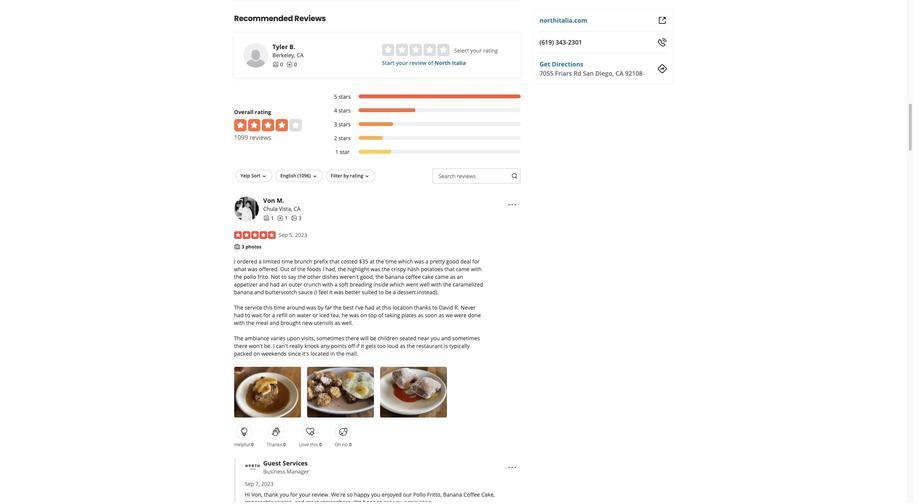 Task type: vqa. For each thing, say whether or not it's contained in the screenshot.
owned associated with MacDoctors
no



Task type: describe. For each thing, give the bounding box(es) containing it.
appetizer
[[234, 281, 258, 288]]

1 vertical spatial there
[[234, 342, 248, 350]]

16 chevron down v2 image
[[312, 173, 318, 179]]

1099 reviews
[[234, 133, 272, 142]]

and inside the ambiance varies upon visits, sometimes there will be children seated near you and sometimes there won't be. i can't really knock any points off if it gets too loud as the restaurant is typically packed on weekends since it's located in the mall.
[[441, 335, 451, 342]]

(0 reactions) element for love this 0
[[319, 441, 322, 448]]

2 horizontal spatial i
[[323, 266, 324, 273]]

rating for select your rating
[[483, 47, 498, 54]]

really
[[290, 342, 303, 350]]

and down appetizer
[[254, 289, 264, 296]]

and inside sep 7, 2023 hi von, thank you for your review. we're so happy you enjoyed our pollo fritto, banana coffee cake, impeccable service, and great atmosphere. we hope to see you again soon.
[[295, 499, 304, 502]]

was up 'hash'
[[414, 258, 424, 265]]

cake,
[[482, 491, 495, 498]]

hash
[[408, 266, 420, 273]]

to up "soon"
[[433, 304, 438, 311]]

suited
[[362, 289, 377, 296]]

16 friends v2 image for von
[[263, 215, 269, 221]]

1 inside 'element'
[[335, 148, 339, 156]]

0 vertical spatial that
[[330, 258, 340, 265]]

vista,
[[279, 205, 292, 212]]

to left wait at left
[[245, 312, 250, 319]]

coffee
[[406, 273, 421, 281]]

well
[[420, 281, 430, 288]]

von,
[[252, 491, 263, 498]]

oh
[[335, 441, 341, 448]]

0 right helpful
[[251, 441, 254, 448]]

was up "good,"
[[371, 266, 380, 273]]

a left limited
[[259, 258, 262, 265]]

1 vertical spatial banana
[[234, 289, 253, 296]]

you up service,
[[280, 491, 289, 498]]

(no rating) image
[[382, 44, 450, 56]]

to down inside
[[379, 289, 384, 296]]

sauce
[[299, 289, 313, 296]]

had,
[[326, 266, 337, 273]]

star
[[340, 148, 350, 156]]

menu image for sep 5, 2023
[[508, 200, 517, 209]]

as left the we
[[439, 312, 444, 319]]

he
[[342, 312, 348, 319]]

reviews element for b.
[[286, 61, 297, 68]]

16 friends v2 image for tyler
[[273, 61, 279, 67]]

photo of von m. image
[[234, 197, 259, 221]]

location
[[393, 304, 413, 311]]

the service this time around was by far the best i've had at this location thanks to david r. never had to wait for a refill on water or iced tea, he was on top of taking plates as soon as we were done with the meal and brought new utensils as well.
[[234, 304, 481, 327]]

tyler b. berkeley, ca
[[273, 43, 304, 59]]

of inside the service this time around was by far the best i've had at this location thanks to david r. never had to wait for a refill on water or iced tea, he was on top of taking plates as soon as we were done with the meal and brought new utensils as well.
[[378, 312, 383, 319]]

2 horizontal spatial had
[[365, 304, 375, 311]]

stars for 4 stars
[[339, 107, 351, 114]]

(619) 343-2301
[[540, 38, 582, 46]]

1 horizontal spatial came
[[456, 266, 470, 273]]

5 stars
[[334, 93, 351, 100]]

yelp
[[241, 172, 250, 179]]

1 vertical spatial which
[[390, 281, 405, 288]]

2 horizontal spatial this
[[382, 304, 391, 311]]

5
[[334, 93, 337, 100]]

3 stars
[[334, 121, 351, 128]]

4 star rating image
[[234, 119, 302, 131]]

von
[[263, 196, 275, 205]]

atmosphere.
[[320, 499, 352, 502]]

24 external link v2 image
[[658, 16, 667, 25]]

0 right thanks
[[283, 441, 286, 448]]

3 photos link
[[242, 243, 262, 250]]

filter reviews by 2 stars rating element
[[326, 134, 521, 142]]

english (1096)
[[281, 172, 311, 179]]

your for start
[[396, 59, 408, 66]]

16 chevron down v2 image for yelp sort
[[261, 173, 267, 179]]

too
[[378, 342, 386, 350]]

stars for 5 stars
[[339, 93, 351, 100]]

new
[[302, 319, 313, 327]]

the for the service this time around was by far the best i've had at this location thanks to david r. never had to wait for a refill on water or iced tea, he was on top of taking plates as soon as we were done with the meal and brought new utensils as well.
[[234, 304, 243, 311]]

off
[[348, 342, 355, 350]]

the up inside
[[376, 273, 384, 281]]

a left the 'dessert'
[[393, 289, 396, 296]]

thanks
[[267, 441, 282, 448]]

filter by rating
[[331, 172, 363, 179]]

the down wait at left
[[246, 319, 254, 327]]

as inside the ambiance varies upon visits, sometimes there will be children seated near you and sometimes there won't be. i can't really knock any points off if it gets too loud as the restaurant is typically packed on weekends since it's located in the mall.
[[400, 342, 406, 350]]

on inside the ambiance varies upon visits, sometimes there will be children seated near you and sometimes there won't be. i can't really knock any points off if it gets too loud as the restaurant is typically packed on weekends since it's located in the mall.
[[254, 350, 260, 357]]

5 star rating image
[[234, 231, 276, 239]]

i've
[[355, 304, 364, 311]]

or
[[313, 312, 318, 319]]

ca inside get directions 7055 friars rd san diego, ca 92108
[[616, 69, 624, 78]]

start your review of north italia
[[382, 59, 466, 66]]

around
[[287, 304, 305, 311]]

16 camera v2 image
[[234, 243, 240, 250]]

helpful
[[234, 441, 250, 448]]

von m. link
[[263, 196, 284, 205]]

a up the potatoes
[[426, 258, 429, 265]]

the down brunch
[[298, 266, 306, 273]]

0 horizontal spatial this
[[264, 304, 273, 311]]

(0 reactions) element for thanks 0
[[283, 441, 286, 448]]

pollo
[[244, 273, 256, 281]]

chula
[[263, 205, 278, 212]]

iced
[[320, 312, 330, 319]]

english
[[281, 172, 296, 179]]

2 sometimes from the left
[[452, 335, 480, 342]]

thanks
[[414, 304, 431, 311]]

your for select
[[471, 47, 482, 54]]

northitalia.com link
[[540, 16, 588, 25]]

wait
[[252, 312, 262, 319]]

menu image for hi von, thank you for your review. we're so happy you enjoyed our pollo fritto, banana coffee cake, impeccable service, and great atmosphere. we hope to see you again soon.
[[508, 463, 517, 472]]

pollo
[[413, 491, 426, 498]]

sep for sep 7, 2023 hi von, thank you for your review. we're so happy you enjoyed our pollo fritto, banana coffee cake, impeccable service, and great atmosphere. we hope to see you again soon.
[[245, 480, 254, 488]]

you down enjoyed
[[394, 499, 403, 502]]

dessert
[[397, 289, 416, 296]]

select
[[454, 47, 469, 54]]

0 right love
[[319, 441, 322, 448]]

done
[[468, 312, 481, 319]]

1 inside friends element
[[271, 214, 274, 222]]

was up or
[[307, 304, 316, 311]]

can't
[[276, 342, 288, 350]]

we
[[354, 499, 362, 502]]

0 right 16 review v2 image
[[294, 61, 297, 68]]

directions
[[552, 60, 584, 68]]

16 photos v2 image
[[291, 215, 297, 221]]

business
[[263, 468, 285, 475]]

as inside i ordered a limited time brunch prefix that costed $35 at the time which was a pretty good deal for what was offered. out of the foods i had, the highlight was the crispy hash potatoes that came with the pollo frito. not to say the other dishes weren't good, the banana coffee cake came as an appetizer and had an outer crunch with a soft breading inside which went well with the caramelized banana and butterscotch sauce (i feel it was better suited to be a dessert instead).
[[450, 273, 456, 281]]

0 vertical spatial which
[[398, 258, 413, 265]]

foods
[[307, 266, 321, 273]]

soft
[[339, 281, 349, 288]]

frito.
[[258, 273, 270, 281]]

near
[[418, 335, 429, 342]]

meal
[[256, 319, 268, 327]]

the down what
[[234, 273, 242, 281]]

our
[[403, 491, 412, 498]]

guest
[[263, 459, 281, 468]]

i inside the ambiance varies upon visits, sometimes there will be children seated near you and sometimes there won't be. i can't really knock any points off if it gets too loud as the restaurant is typically packed on weekends since it's located in the mall.
[[273, 342, 275, 350]]

as down the 'thanks' at the bottom left
[[418, 312, 424, 319]]

friends element for von m.
[[263, 214, 274, 222]]

good,
[[360, 273, 374, 281]]

as down tea,
[[335, 319, 340, 327]]

3 photos
[[242, 243, 262, 250]]

16 review v2 image
[[277, 215, 283, 221]]

m.
[[277, 196, 284, 205]]

3 for 3 photos
[[242, 243, 244, 250]]

stars for 3 stars
[[339, 121, 351, 128]]

1 horizontal spatial on
[[289, 312, 296, 319]]

3 for 3
[[299, 214, 302, 222]]

92108
[[625, 69, 643, 78]]

to down out
[[282, 273, 287, 281]]

1 horizontal spatial 1
[[285, 214, 288, 222]]

0 horizontal spatial an
[[281, 281, 287, 288]]

1 horizontal spatial there
[[346, 335, 359, 342]]

reviews for search reviews
[[457, 172, 476, 180]]

recommended reviews element
[[210, 0, 546, 502]]

overall
[[234, 108, 254, 116]]

brought
[[281, 319, 301, 327]]

2
[[334, 134, 337, 142]]

it inside i ordered a limited time brunch prefix that costed $35 at the time which was a pretty good deal for what was offered. out of the foods i had, the highlight was the crispy hash potatoes that came with the pollo frito. not to say the other dishes weren't good, the banana coffee cake came as an appetizer and had an outer crunch with a soft breading inside which went well with the caramelized banana and butterscotch sauce (i feel it was better suited to be a dessert instead).
[[329, 289, 333, 296]]

the right in
[[337, 350, 345, 357]]

overall rating
[[234, 108, 271, 116]]

the right say
[[298, 273, 306, 281]]

was down soft
[[334, 289, 344, 296]]

so
[[347, 491, 353, 498]]

went
[[406, 281, 419, 288]]

friends element for tyler b.
[[273, 61, 283, 68]]

it's
[[302, 350, 309, 357]]

1 vertical spatial that
[[445, 266, 455, 273]]

was down the i've
[[349, 312, 359, 319]]

reviews for 1099 reviews
[[250, 133, 272, 142]]

enjoyed
[[382, 491, 402, 498]]

time up out
[[282, 258, 293, 265]]

be inside i ordered a limited time brunch prefix that costed $35 at the time which was a pretty good deal for what was offered. out of the foods i had, the highlight was the crispy hash potatoes that came with the pollo frito. not to say the other dishes weren't good, the banana coffee cake came as an appetizer and had an outer crunch with a soft breading inside which went well with the caramelized banana and butterscotch sauce (i feel it was better suited to be a dessert instead).
[[385, 289, 392, 296]]

2301
[[568, 38, 582, 46]]

coffee
[[464, 491, 480, 498]]

by inside the service this time around was by far the best i've had at this location thanks to david r. never had to wait for a refill on water or iced tea, he was on top of taking plates as soon as we were done with the meal and brought new utensils as well.
[[318, 304, 324, 311]]



Task type: locate. For each thing, give the bounding box(es) containing it.
feel
[[319, 289, 328, 296]]

1 stars from the top
[[339, 93, 351, 100]]

2 vertical spatial ca
[[294, 205, 301, 212]]

friends element down berkeley,
[[273, 61, 283, 68]]

2023 for 7,
[[261, 480, 274, 488]]

1 vertical spatial 16 friends v2 image
[[263, 215, 269, 221]]

2 vertical spatial your
[[299, 491, 311, 498]]

it right feel
[[329, 289, 333, 296]]

which up the 'dessert'
[[390, 281, 405, 288]]

your right select at top
[[471, 47, 482, 54]]

1 vertical spatial had
[[365, 304, 375, 311]]

1 vertical spatial an
[[281, 281, 287, 288]]

to
[[282, 273, 287, 281], [379, 289, 384, 296], [433, 304, 438, 311], [245, 312, 250, 319], [377, 499, 382, 502]]

2 horizontal spatial of
[[428, 59, 433, 66]]

be inside the ambiance varies upon visits, sometimes there will be children seated near you and sometimes there won't be. i can't really knock any points off if it gets too loud as the restaurant is typically packed on weekends since it's located in the mall.
[[370, 335, 377, 342]]

1 vertical spatial reviews
[[457, 172, 476, 180]]

again
[[405, 499, 418, 502]]

on up the brought
[[289, 312, 296, 319]]

located
[[311, 350, 329, 357]]

time up refill
[[274, 304, 285, 311]]

friends element containing 0
[[273, 61, 283, 68]]

for inside sep 7, 2023 hi von, thank you for your review. we're so happy you enjoyed our pollo fritto, banana coffee cake, impeccable service, and great atmosphere. we hope to see you again soon.
[[290, 491, 298, 498]]

reviews element
[[286, 61, 297, 68], [277, 214, 288, 222]]

0 horizontal spatial there
[[234, 342, 248, 350]]

stars right the 2
[[339, 134, 351, 142]]

soon.
[[420, 499, 433, 502]]

1 vertical spatial by
[[318, 304, 324, 311]]

1 horizontal spatial banana
[[385, 273, 404, 281]]

for up meal
[[263, 312, 271, 319]]

16 chevron down v2 image for filter by rating
[[364, 173, 370, 179]]

1 horizontal spatial sometimes
[[452, 335, 480, 342]]

utensils
[[314, 319, 333, 327]]

the up tea,
[[334, 304, 342, 311]]

4
[[334, 107, 337, 114]]

rating right filter
[[350, 172, 363, 179]]

0 horizontal spatial 16 friends v2 image
[[263, 215, 269, 221]]

(0 reactions) element right helpful
[[251, 441, 254, 448]]

get directions link
[[540, 60, 584, 68]]

0 horizontal spatial 16 chevron down v2 image
[[261, 173, 267, 179]]

2 horizontal spatial your
[[471, 47, 482, 54]]

the up packed
[[234, 335, 243, 342]]

and down frito.
[[259, 281, 269, 288]]

0 vertical spatial at
[[370, 258, 375, 265]]

0 vertical spatial 2023
[[295, 231, 307, 239]]

for inside the service this time around was by far the best i've had at this location thanks to david r. never had to wait for a refill on water or iced tea, he was on top of taking plates as soon as we were done with the meal and brought new utensils as well.
[[263, 312, 271, 319]]

recommended
[[234, 13, 293, 24]]

in
[[330, 350, 335, 357]]

1 vertical spatial menu image
[[508, 463, 517, 472]]

the
[[234, 304, 243, 311], [234, 335, 243, 342]]

filter reviews by 1 star rating element
[[326, 148, 521, 156]]

this up taking
[[382, 304, 391, 311]]

  text field
[[433, 168, 521, 184]]

0 horizontal spatial sometimes
[[317, 335, 344, 342]]

sep inside sep 7, 2023 hi von, thank you for your review. we're so happy you enjoyed our pollo fritto, banana coffee cake, impeccable service, and great atmosphere. we hope to see you again soon.
[[245, 480, 254, 488]]

was
[[414, 258, 424, 265], [248, 266, 258, 273], [371, 266, 380, 273], [334, 289, 344, 296], [307, 304, 316, 311], [349, 312, 359, 319]]

stars inside filter reviews by 2 stars rating element
[[339, 134, 351, 142]]

0 horizontal spatial at
[[370, 258, 375, 265]]

at inside the service this time around was by far the best i've had at this location thanks to david r. never had to wait for a refill on water or iced tea, he was on top of taking plates as soon as we were done with the meal and brought new utensils as well.
[[376, 304, 381, 311]]

16 friends v2 image
[[273, 61, 279, 67], [263, 215, 269, 221]]

a inside the service this time around was by far the best i've had at this location thanks to david r. never had to wait for a refill on water or iced tea, he was on top of taking plates as soon as we were done with the meal and brought new utensils as well.
[[272, 312, 275, 319]]

sep
[[279, 231, 288, 239], [245, 480, 254, 488]]

0 vertical spatial ca
[[297, 51, 304, 59]]

and inside the service this time around was by far the best i've had at this location thanks to david r. never had to wait for a refill on water or iced tea, he was on top of taking plates as soon as we were done with the meal and brought new utensils as well.
[[270, 319, 279, 327]]

the down seated
[[407, 342, 415, 350]]

(0 reactions) element
[[251, 441, 254, 448], [283, 441, 286, 448], [319, 441, 322, 448], [349, 441, 352, 448]]

2023 right 5,
[[295, 231, 307, 239]]

1 horizontal spatial rating
[[350, 172, 363, 179]]

0 horizontal spatial banana
[[234, 289, 253, 296]]

3 stars from the top
[[339, 121, 351, 128]]

knock
[[305, 342, 319, 350]]

0 vertical spatial rating
[[483, 47, 498, 54]]

limited
[[263, 258, 280, 265]]

0 left 16 review v2 image
[[280, 61, 283, 68]]

2 16 chevron down v2 image from the left
[[364, 173, 370, 179]]

you up hope
[[371, 491, 381, 498]]

sometimes up typically
[[452, 335, 480, 342]]

24 directions v2 image
[[658, 64, 667, 73]]

search
[[439, 172, 456, 180]]

of up say
[[291, 266, 296, 273]]

your inside sep 7, 2023 hi von, thank you for your review. we're so happy you enjoyed our pollo fritto, banana coffee cake, impeccable service, and great atmosphere. we hope to see you again soon.
[[299, 491, 311, 498]]

1 horizontal spatial 3
[[299, 214, 302, 222]]

16 chevron down v2 image inside yelp sort dropdown button
[[261, 173, 267, 179]]

it right if
[[361, 342, 364, 350]]

by inside filter by rating dropdown button
[[344, 172, 349, 179]]

upon
[[287, 335, 300, 342]]

2 horizontal spatial on
[[361, 312, 367, 319]]

the right $35
[[376, 258, 384, 265]]

None radio
[[424, 44, 436, 56], [437, 44, 450, 56], [424, 44, 436, 56], [437, 44, 450, 56]]

0 vertical spatial your
[[471, 47, 482, 54]]

outer
[[289, 281, 302, 288]]

1
[[335, 148, 339, 156], [271, 214, 274, 222], [285, 214, 288, 222]]

0 vertical spatial menu image
[[508, 200, 517, 209]]

3 inside photos element
[[299, 214, 302, 222]]

that up 'had,'
[[330, 258, 340, 265]]

0 vertical spatial sep
[[279, 231, 288, 239]]

rating right select at top
[[483, 47, 498, 54]]

of inside i ordered a limited time brunch prefix that costed $35 at the time which was a pretty good deal for what was offered. out of the foods i had, the highlight was the crispy hash potatoes that came with the pollo frito. not to say the other dishes weren't good, the banana coffee cake came as an appetizer and had an outer crunch with a soft breading inside which went well with the caramelized banana and butterscotch sauce (i feel it was better suited to be a dessert instead).
[[291, 266, 296, 273]]

at inside i ordered a limited time brunch prefix that costed $35 at the time which was a pretty good deal for what was offered. out of the foods i had, the highlight was the crispy hash potatoes that came with the pollo frito. not to say the other dishes weren't good, the banana coffee cake came as an appetizer and had an outer crunch with a soft breading inside which went well with the caramelized banana and butterscotch sauce (i feel it was better suited to be a dessert instead).
[[370, 258, 375, 265]]

2 vertical spatial had
[[234, 312, 244, 319]]

seated
[[400, 335, 417, 342]]

it
[[329, 289, 333, 296], [361, 342, 364, 350]]

this right service
[[264, 304, 273, 311]]

0 horizontal spatial reviews
[[250, 133, 272, 142]]

at right $35
[[370, 258, 375, 265]]

crispy
[[391, 266, 406, 273]]

i right be.
[[273, 342, 275, 350]]

had up top
[[365, 304, 375, 311]]

reviews element containing 1
[[277, 214, 288, 222]]

0 horizontal spatial of
[[291, 266, 296, 273]]

24 phone v2 image
[[658, 38, 667, 47]]

0 vertical spatial by
[[344, 172, 349, 179]]

had down not
[[270, 281, 280, 288]]

stars inside filter reviews by 3 stars rating element
[[339, 121, 351, 128]]

1 horizontal spatial i
[[273, 342, 275, 350]]

with down service
[[234, 319, 245, 327]]

the left service
[[234, 304, 243, 311]]

3 down the '4'
[[334, 121, 337, 128]]

filter reviews by 4 stars rating element
[[326, 107, 521, 114]]

for inside i ordered a limited time brunch prefix that costed $35 at the time which was a pretty good deal for what was offered. out of the foods i had, the highlight was the crispy hash potatoes that came with the pollo frito. not to say the other dishes weren't good, the banana coffee cake came as an appetizer and had an outer crunch with a soft breading inside which went well with the caramelized banana and butterscotch sauce (i feel it was better suited to be a dessert instead).
[[473, 258, 480, 265]]

berkeley,
[[273, 51, 295, 59]]

be down inside
[[385, 289, 392, 296]]

1 (0 reactions) element from the left
[[251, 441, 254, 448]]

16 chevron down v2 image right sort
[[261, 173, 267, 179]]

instead).
[[417, 289, 439, 296]]

on down the i've
[[361, 312, 367, 319]]

photo of tyler b. image
[[243, 43, 268, 68]]

i left 'had,'
[[323, 266, 324, 273]]

with up instead).
[[431, 281, 442, 288]]

ca up photos element
[[294, 205, 301, 212]]

stars for 2 stars
[[339, 134, 351, 142]]

search image
[[512, 173, 518, 179]]

time inside the service this time around was by far the best i've had at this location thanks to david r. never had to wait for a refill on water or iced tea, he was on top of taking plates as soon as we were done with the meal and brought new utensils as well.
[[274, 304, 285, 311]]

there up 'off'
[[346, 335, 359, 342]]

sometimes up any
[[317, 335, 344, 342]]

tyler b. link
[[273, 43, 295, 51]]

stars inside filter reviews by 4 stars rating element
[[339, 107, 351, 114]]

any
[[321, 342, 330, 350]]

by right filter
[[344, 172, 349, 179]]

1 horizontal spatial at
[[376, 304, 381, 311]]

0 horizontal spatial your
[[299, 491, 311, 498]]

reviews right the search
[[457, 172, 476, 180]]

hope
[[363, 499, 376, 502]]

at up top
[[376, 304, 381, 311]]

0 vertical spatial 3
[[334, 121, 337, 128]]

taking
[[385, 312, 400, 319]]

photo of guest services image
[[245, 460, 260, 475]]

and left the great
[[295, 499, 304, 502]]

an up caramelized
[[457, 273, 463, 281]]

caramelized
[[453, 281, 483, 288]]

you inside the ambiance varies upon visits, sometimes there will be children seated near you and sometimes there won't be. i can't really knock any points off if it gets too loud as the restaurant is typically packed on weekends since it's located in the mall.
[[431, 335, 440, 342]]

and down refill
[[270, 319, 279, 327]]

on down won't at the bottom left of page
[[254, 350, 260, 357]]

an up 'butterscotch'
[[281, 281, 287, 288]]

we
[[446, 312, 453, 319]]

0 horizontal spatial that
[[330, 258, 340, 265]]

1 horizontal spatial sep
[[279, 231, 288, 239]]

16 friends v2 image down chula
[[263, 215, 269, 221]]

2 the from the top
[[234, 335, 243, 342]]

to inside sep 7, 2023 hi von, thank you for your review. we're so happy you enjoyed our pollo fritto, banana coffee cake, impeccable service, and great atmosphere. we hope to see you again soon.
[[377, 499, 382, 502]]

0 horizontal spatial 3
[[242, 243, 244, 250]]

2 (0 reactions) element from the left
[[283, 441, 286, 448]]

3 (0 reactions) element from the left
[[319, 441, 322, 448]]

0 horizontal spatial sep
[[245, 480, 254, 488]]

that down good
[[445, 266, 455, 273]]

north
[[435, 59, 451, 66]]

came down deal
[[456, 266, 470, 273]]

the left caramelized
[[443, 281, 452, 288]]

(0 reactions) element for helpful 0
[[251, 441, 254, 448]]

since
[[288, 350, 301, 357]]

2 vertical spatial i
[[273, 342, 275, 350]]

crunch
[[304, 281, 321, 288]]

16 friends v2 image down berkeley,
[[273, 61, 279, 67]]

1 vertical spatial 3
[[299, 214, 302, 222]]

restaurant
[[417, 342, 443, 350]]

1 menu image from the top
[[508, 200, 517, 209]]

fritto,
[[427, 491, 442, 498]]

None radio
[[382, 44, 394, 56], [396, 44, 408, 56], [410, 44, 422, 56], [382, 44, 394, 56], [396, 44, 408, 56], [410, 44, 422, 56]]

yelp sort
[[241, 172, 261, 179]]

0 horizontal spatial on
[[254, 350, 260, 357]]

1 vertical spatial of
[[291, 266, 296, 273]]

16 chevron down v2 image inside filter by rating dropdown button
[[364, 173, 370, 179]]

1 horizontal spatial this
[[310, 441, 318, 448]]

2 stars from the top
[[339, 107, 351, 114]]

rating for filter by rating
[[350, 172, 363, 179]]

packed
[[234, 350, 252, 357]]

1 horizontal spatial an
[[457, 273, 463, 281]]

0 horizontal spatial i
[[234, 258, 236, 265]]

0 horizontal spatial be
[[370, 335, 377, 342]]

was up pollo
[[248, 266, 258, 273]]

ambiance
[[245, 335, 269, 342]]

2 vertical spatial for
[[290, 491, 298, 498]]

rating inside dropdown button
[[350, 172, 363, 179]]

1 horizontal spatial had
[[270, 281, 280, 288]]

0 vertical spatial 16 friends v2 image
[[273, 61, 279, 67]]

ca
[[297, 51, 304, 59], [616, 69, 624, 78], [294, 205, 301, 212]]

  text field inside recommended reviews element
[[433, 168, 521, 184]]

0 horizontal spatial rating
[[255, 108, 271, 116]]

friends element containing 1
[[263, 214, 274, 222]]

out
[[280, 266, 290, 273]]

banana
[[385, 273, 404, 281], [234, 289, 253, 296]]

0 horizontal spatial for
[[263, 312, 271, 319]]

0 vertical spatial for
[[473, 258, 480, 265]]

filter reviews by 5 stars rating element
[[326, 93, 521, 101]]

0 vertical spatial reviews
[[250, 133, 272, 142]]

had left wait at left
[[234, 312, 244, 319]]

had inside i ordered a limited time brunch prefix that costed $35 at the time which was a pretty good deal for what was offered. out of the foods i had, the highlight was the crispy hash potatoes that came with the pollo frito. not to say the other dishes weren't good, the banana coffee cake came as an appetizer and had an outer crunch with a soft breading inside which went well with the caramelized banana and butterscotch sauce (i feel it was better suited to be a dessert instead).
[[270, 281, 280, 288]]

16 chevron down v2 image right filter by rating
[[364, 173, 370, 179]]

2 horizontal spatial for
[[473, 258, 480, 265]]

16 chevron down v2 image
[[261, 173, 267, 179], [364, 173, 370, 179]]

0 vertical spatial be
[[385, 289, 392, 296]]

the inside the service this time around was by far the best i've had at this location thanks to david r. never had to wait for a refill on water or iced tea, he was on top of taking plates as soon as we were done with the meal and brought new utensils as well.
[[234, 304, 243, 311]]

0 horizontal spatial 1
[[271, 214, 274, 222]]

reviews
[[295, 13, 326, 24]]

see
[[384, 499, 392, 502]]

0 vertical spatial an
[[457, 273, 463, 281]]

1 16 chevron down v2 image from the left
[[261, 173, 267, 179]]

with down dishes
[[322, 281, 333, 288]]

1 vertical spatial sep
[[245, 480, 254, 488]]

0 right no
[[349, 441, 352, 448]]

0 vertical spatial had
[[270, 281, 280, 288]]

get directions 7055 friars rd san diego, ca 92108
[[540, 60, 643, 78]]

0 horizontal spatial came
[[435, 273, 449, 281]]

1 sometimes from the left
[[317, 335, 344, 342]]

of left north
[[428, 59, 433, 66]]

as down good
[[450, 273, 456, 281]]

1 vertical spatial at
[[376, 304, 381, 311]]

1 horizontal spatial your
[[396, 59, 408, 66]]

1 vertical spatial 2023
[[261, 480, 274, 488]]

1 horizontal spatial it
[[361, 342, 364, 350]]

1 vertical spatial came
[[435, 273, 449, 281]]

3 for 3 stars
[[334, 121, 337, 128]]

and up is
[[441, 335, 451, 342]]

stars down 4 stars
[[339, 121, 351, 128]]

oh no 0
[[335, 441, 352, 448]]

4 stars
[[334, 107, 351, 114]]

filter by rating button
[[326, 170, 375, 182]]

reviews element containing 0
[[286, 61, 297, 68]]

recommended reviews
[[234, 13, 326, 24]]

16 review v2 image
[[286, 61, 293, 67]]

we're
[[331, 491, 346, 498]]

stars right the '4'
[[339, 107, 351, 114]]

friends element down chula
[[263, 214, 274, 222]]

your up the great
[[299, 491, 311, 498]]

0 horizontal spatial 2023
[[261, 480, 274, 488]]

with inside the service this time around was by far the best i've had at this location thanks to david r. never had to wait for a refill on water or iced tea, he was on top of taking plates as soon as we were done with the meal and brought new utensils as well.
[[234, 319, 245, 327]]

(0 reactions) element for oh no 0
[[349, 441, 352, 448]]

0 vertical spatial reviews element
[[286, 61, 297, 68]]

no
[[342, 441, 348, 448]]

there up packed
[[234, 342, 248, 350]]

2 vertical spatial rating
[[350, 172, 363, 179]]

1 horizontal spatial by
[[344, 172, 349, 179]]

well.
[[342, 319, 353, 327]]

friends element
[[273, 61, 283, 68], [263, 214, 274, 222]]

2023 for 5,
[[295, 231, 307, 239]]

4 (0 reactions) element from the left
[[349, 441, 352, 448]]

0 vertical spatial banana
[[385, 273, 404, 281]]

ca inside von m. chula vista, ca
[[294, 205, 301, 212]]

by left far at the bottom left
[[318, 304, 324, 311]]

thank
[[264, 491, 278, 498]]

ca inside tyler b. berkeley, ca
[[297, 51, 304, 59]]

came down the potatoes
[[435, 273, 449, 281]]

1 vertical spatial ca
[[616, 69, 624, 78]]

tea,
[[331, 312, 340, 319]]

1 vertical spatial rating
[[255, 108, 271, 116]]

points
[[331, 342, 347, 350]]

0 vertical spatial there
[[346, 335, 359, 342]]

b.
[[290, 43, 295, 51]]

1 vertical spatial i
[[323, 266, 324, 273]]

stars inside filter reviews by 5 stars rating element
[[339, 93, 351, 100]]

reviews element down vista,
[[277, 214, 288, 222]]

0 vertical spatial of
[[428, 59, 433, 66]]

the for the ambiance varies upon visits, sometimes there will be children seated near you and sometimes there won't be. i can't really knock any points off if it gets too loud as the restaurant is typically packed on weekends since it's located in the mall.
[[234, 335, 243, 342]]

reviews element for m.
[[277, 214, 288, 222]]

0 vertical spatial friends element
[[273, 61, 283, 68]]

3 right 16 photos v2
[[299, 214, 302, 222]]

banana down crispy
[[385, 273, 404, 281]]

0 horizontal spatial it
[[329, 289, 333, 296]]

rating element
[[382, 44, 450, 56]]

(0 reactions) element right thanks
[[283, 441, 286, 448]]

happy
[[354, 491, 370, 498]]

(0 reactions) element right no
[[349, 441, 352, 448]]

is
[[444, 342, 448, 350]]

for up service,
[[290, 491, 298, 498]]

northitalia.com
[[540, 16, 588, 25]]

1 horizontal spatial for
[[290, 491, 298, 498]]

it inside the ambiance varies upon visits, sometimes there will be children seated near you and sometimes there won't be. i can't really knock any points off if it gets too loud as the restaurant is typically packed on weekends since it's located in the mall.
[[361, 342, 364, 350]]

guest services business manager
[[263, 459, 309, 475]]

1 horizontal spatial reviews
[[457, 172, 476, 180]]

the inside the ambiance varies upon visits, sometimes there will be children seated near you and sometimes there won't be. i can't really knock any points off if it gets too loud as the restaurant is typically packed on weekends since it's located in the mall.
[[234, 335, 243, 342]]

pretty
[[430, 258, 445, 265]]

filter reviews by 3 stars rating element
[[326, 121, 521, 128]]

2023 right 7,
[[261, 480, 274, 488]]

with down deal
[[471, 266, 482, 273]]

you
[[431, 335, 440, 342], [280, 491, 289, 498], [371, 491, 381, 498], [394, 499, 403, 502]]

menu image
[[508, 200, 517, 209], [508, 463, 517, 472]]

5,
[[289, 231, 294, 239]]

san
[[583, 69, 594, 78]]

sep left 7,
[[245, 480, 254, 488]]

which up crispy
[[398, 258, 413, 265]]

weren't
[[340, 273, 359, 281]]

0
[[280, 61, 283, 68], [294, 61, 297, 68], [251, 441, 254, 448], [283, 441, 286, 448], [319, 441, 322, 448], [349, 441, 352, 448]]

1 vertical spatial be
[[370, 335, 377, 342]]

0 vertical spatial the
[[234, 304, 243, 311]]

be
[[385, 289, 392, 296], [370, 335, 377, 342]]

services
[[283, 459, 308, 468]]

a left soft
[[335, 281, 338, 288]]

varies
[[271, 335, 286, 342]]

the
[[376, 258, 384, 265], [298, 266, 306, 273], [338, 266, 346, 273], [382, 266, 390, 273], [234, 273, 242, 281], [298, 273, 306, 281], [376, 273, 384, 281], [443, 281, 452, 288], [334, 304, 342, 311], [246, 319, 254, 327], [407, 342, 415, 350], [337, 350, 345, 357]]

for
[[473, 258, 480, 265], [263, 312, 271, 319], [290, 491, 298, 498]]

sep for sep 5, 2023
[[279, 231, 288, 239]]

von m. chula vista, ca
[[263, 196, 301, 212]]

friars
[[555, 69, 572, 78]]

2 horizontal spatial 1
[[335, 148, 339, 156]]

photos
[[246, 243, 262, 250]]

0 horizontal spatial had
[[234, 312, 244, 319]]

2 menu image from the top
[[508, 463, 517, 472]]

this right love
[[310, 441, 318, 448]]

1 the from the top
[[234, 304, 243, 311]]

what
[[234, 266, 247, 273]]

photos element
[[291, 214, 302, 222]]

the left crispy
[[382, 266, 390, 273]]

the up weren't
[[338, 266, 346, 273]]

will
[[361, 335, 369, 342]]

4 stars from the top
[[339, 134, 351, 142]]

1 horizontal spatial be
[[385, 289, 392, 296]]

you up restaurant
[[431, 335, 440, 342]]

time up crispy
[[386, 258, 397, 265]]

for right deal
[[473, 258, 480, 265]]

1 horizontal spatial 16 chevron down v2 image
[[364, 173, 370, 179]]

a left refill
[[272, 312, 275, 319]]

0 horizontal spatial by
[[318, 304, 324, 311]]

best
[[343, 304, 354, 311]]

2023 inside sep 7, 2023 hi von, thank you for your review. we're so happy you enjoyed our pollo fritto, banana coffee cake, impeccable service, and great atmosphere. we hope to see you again soon.
[[261, 480, 274, 488]]

1 horizontal spatial 16 friends v2 image
[[273, 61, 279, 67]]



